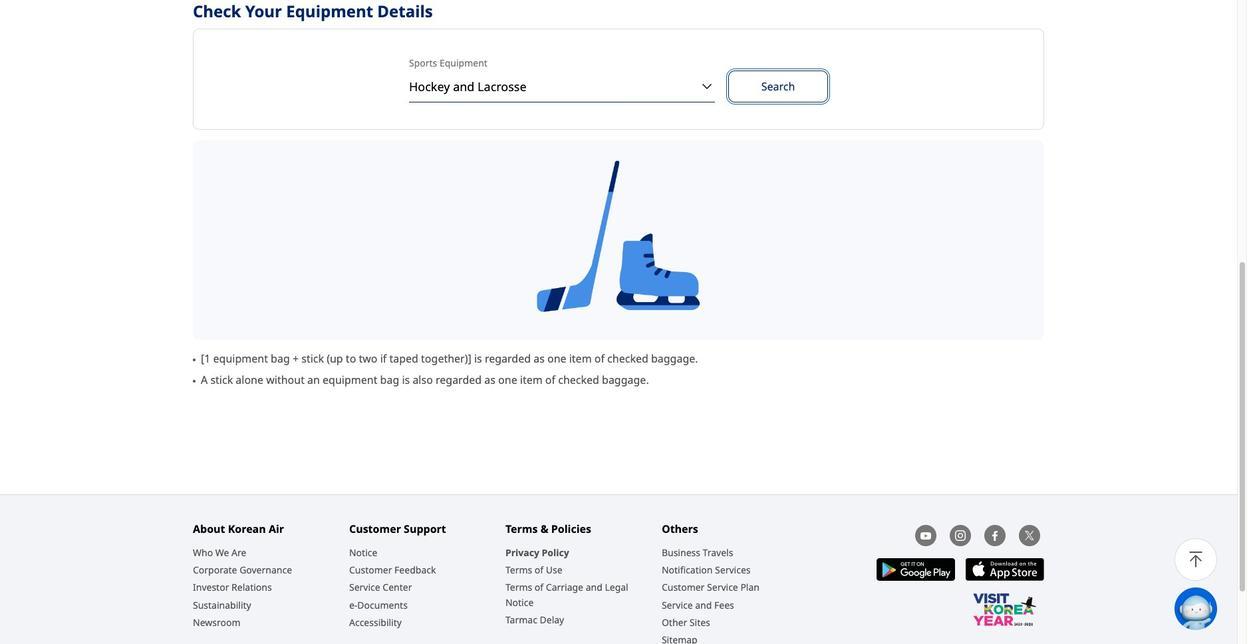 Task type: describe. For each thing, give the bounding box(es) containing it.
chat w link
[[1175, 588, 1248, 630]]

business
[[662, 547, 701, 559]]

0 horizontal spatial checked
[[559, 373, 600, 388]]

sports equipment
[[409, 57, 488, 69]]

delay
[[540, 613, 565, 626]]

2 terms from the top
[[506, 564, 533, 577]]

travels
[[703, 547, 734, 559]]

e-documents link
[[349, 598, 408, 613]]

an
[[308, 373, 320, 388]]

two
[[359, 352, 378, 366]]

to
[[346, 352, 356, 366]]

use
[[546, 564, 563, 577]]

customer inside business travels notification services customer service plan service and fees other sites
[[662, 581, 705, 594]]

notification
[[662, 564, 713, 577]]

download on the app store image
[[966, 559, 1045, 581]]

chat w
[[1218, 603, 1248, 615]]

feedback
[[395, 564, 436, 577]]

other
[[662, 616, 688, 629]]

without
[[266, 373, 305, 388]]

[1 equipment bag + stick (up to two if taped together)] is regarded as one item of checked baggage. a stick alone without an equipment bag is also regarded as one item of checked baggage.
[[201, 352, 699, 388]]

[1
[[201, 352, 211, 366]]

1 vertical spatial bag
[[380, 373, 400, 388]]

tarmac
[[506, 613, 538, 626]]

0 horizontal spatial stick
[[211, 373, 233, 388]]

sustainability link
[[193, 598, 251, 613]]

0 horizontal spatial baggage.
[[602, 373, 649, 388]]

0 horizontal spatial regarded
[[436, 373, 482, 388]]

1 horizontal spatial equipment
[[440, 57, 488, 69]]

are
[[232, 547, 247, 559]]

notice inside the notice customer feedback service center e-documents accessibility
[[349, 547, 378, 559]]

visit korea year 2023 to 2024 image
[[972, 593, 1039, 626]]

check your equipment details
[[193, 0, 433, 22]]

policy
[[542, 547, 570, 559]]

services
[[716, 564, 751, 577]]

customer support
[[349, 522, 446, 537]]

alone
[[236, 373, 264, 388]]

sports
[[409, 57, 437, 69]]

taped
[[390, 352, 419, 366]]

3 terms from the top
[[506, 581, 533, 594]]

a
[[201, 373, 208, 388]]

chat
[[1218, 603, 1238, 615]]

0 horizontal spatial bag
[[271, 352, 290, 366]]

1 horizontal spatial as
[[534, 352, 545, 366]]

search
[[762, 79, 796, 94]]

governance
[[240, 564, 292, 577]]

get it on google play image
[[877, 559, 956, 581]]

newsroom link
[[193, 615, 241, 630]]

2 horizontal spatial service
[[708, 581, 739, 594]]

if
[[380, 352, 387, 366]]

service inside the notice customer feedback service center e-documents accessibility
[[349, 581, 380, 594]]

notification services link
[[662, 563, 751, 578]]

0 vertical spatial is
[[474, 352, 482, 366]]

0 horizontal spatial as
[[485, 373, 496, 388]]

details
[[378, 0, 433, 22]]

relations
[[232, 581, 272, 594]]

newsroom
[[193, 616, 241, 629]]

0 horizontal spatial one
[[499, 373, 518, 388]]

customer service plan link
[[662, 581, 760, 595]]



Task type: locate. For each thing, give the bounding box(es) containing it.
stick right +
[[302, 352, 324, 366]]

1 vertical spatial customer
[[349, 564, 392, 577]]

accessibility
[[349, 616, 402, 629]]

other sites link
[[662, 615, 711, 630]]

together)]
[[421, 352, 472, 366]]

0 vertical spatial checked
[[608, 352, 649, 366]]

0 vertical spatial and
[[586, 581, 603, 594]]

baggage.
[[652, 352, 699, 366], [602, 373, 649, 388]]

business travels notification services customer service plan service and fees other sites
[[662, 547, 760, 629]]

equipment
[[213, 352, 268, 366], [323, 373, 378, 388]]

sustainability
[[193, 599, 251, 611]]

customer feedback link
[[349, 563, 436, 578]]

1 vertical spatial regarded
[[436, 373, 482, 388]]

notice link
[[349, 546, 378, 561]]

others
[[662, 522, 699, 537]]

0 vertical spatial customer
[[349, 522, 401, 537]]

1 horizontal spatial one
[[548, 352, 567, 366]]

+
[[293, 352, 299, 366]]

0 vertical spatial one
[[548, 352, 567, 366]]

1 horizontal spatial and
[[696, 599, 712, 611]]

terms & policies
[[506, 522, 592, 537]]

1 vertical spatial checked
[[559, 373, 600, 388]]

&
[[541, 522, 549, 537]]

1 horizontal spatial regarded
[[485, 352, 531, 366]]

terms of carriage and legal notice link
[[506, 581, 656, 610]]

we
[[215, 547, 229, 559]]

item
[[570, 352, 592, 366], [520, 373, 543, 388]]

regarded right "together)]"
[[485, 352, 531, 366]]

and for service
[[696, 599, 712, 611]]

bag
[[271, 352, 290, 366], [380, 373, 400, 388]]

who
[[193, 547, 213, 559]]

terms left '&'
[[506, 522, 538, 537]]

1 vertical spatial equipment
[[440, 57, 488, 69]]

1 vertical spatial one
[[499, 373, 518, 388]]

your
[[245, 0, 282, 22]]

and inside privacy policy terms of use terms of carriage and legal notice tarmac delay
[[586, 581, 603, 594]]

customer down notice link
[[349, 564, 392, 577]]

terms down privacy
[[506, 564, 533, 577]]

1 horizontal spatial stick
[[302, 352, 324, 366]]

privacy policy terms of use terms of carriage and legal notice tarmac delay
[[506, 547, 629, 626]]

1 vertical spatial baggage.
[[602, 373, 649, 388]]

1 vertical spatial notice
[[506, 596, 534, 609]]

regarded down "together)]"
[[436, 373, 482, 388]]

korean
[[228, 522, 266, 537]]

equipment
[[286, 0, 373, 22], [440, 57, 488, 69]]

1 terms from the top
[[506, 522, 538, 537]]

sites
[[690, 616, 711, 629]]

legal
[[605, 581, 629, 594]]

1 horizontal spatial notice
[[506, 596, 534, 609]]

center
[[383, 581, 412, 594]]

notice
[[349, 547, 378, 559], [506, 596, 534, 609]]

policies
[[552, 522, 592, 537]]

service up e-
[[349, 581, 380, 594]]

about
[[193, 522, 225, 537]]

air
[[269, 522, 284, 537]]

documents
[[358, 599, 408, 611]]

service
[[349, 581, 380, 594], [708, 581, 739, 594], [662, 599, 693, 611]]

who we are link
[[193, 546, 247, 561]]

w
[[1241, 603, 1248, 615]]

equipment down to
[[323, 373, 378, 388]]

and up sites in the bottom right of the page
[[696, 599, 712, 611]]

fees
[[715, 599, 735, 611]]

1 vertical spatial is
[[402, 373, 410, 388]]

1 horizontal spatial is
[[474, 352, 482, 366]]

0 vertical spatial stick
[[302, 352, 324, 366]]

notice customer feedback service center e-documents accessibility
[[349, 547, 436, 629]]

who we are corporate governance investor relations sustainability newsroom
[[193, 547, 292, 629]]

corporate governance link
[[193, 563, 292, 578]]

1 vertical spatial and
[[696, 599, 712, 611]]

1 vertical spatial equipment
[[323, 373, 378, 388]]

carriage
[[546, 581, 584, 594]]

0 vertical spatial notice
[[349, 547, 378, 559]]

1 horizontal spatial service
[[662, 599, 693, 611]]

1 vertical spatial stick
[[211, 373, 233, 388]]

0 horizontal spatial notice
[[349, 547, 378, 559]]

investor relations link
[[193, 581, 272, 595]]

privacy
[[506, 547, 540, 559]]

one
[[548, 352, 567, 366], [499, 373, 518, 388]]

as
[[534, 352, 545, 366], [485, 373, 496, 388]]

service up fees
[[708, 581, 739, 594]]

search button
[[729, 71, 829, 103]]

service center link
[[349, 581, 412, 595]]

notice up customer feedback link
[[349, 547, 378, 559]]

1 horizontal spatial baggage.
[[652, 352, 699, 366]]

0 horizontal spatial item
[[520, 373, 543, 388]]

bag left +
[[271, 352, 290, 366]]

and inside business travels notification services customer service plan service and fees other sites
[[696, 599, 712, 611]]

business travels link
[[662, 546, 734, 561]]

customer inside the notice customer feedback service center e-documents accessibility
[[349, 564, 392, 577]]

is right "together)]"
[[474, 352, 482, 366]]

checked
[[608, 352, 649, 366], [559, 373, 600, 388]]

0 vertical spatial item
[[570, 352, 592, 366]]

also
[[413, 373, 433, 388]]

about korean air
[[193, 522, 284, 537]]

and for carriage
[[586, 581, 603, 594]]

terms
[[506, 522, 538, 537], [506, 564, 533, 577], [506, 581, 533, 594]]

0 vertical spatial bag
[[271, 352, 290, 366]]

1 vertical spatial as
[[485, 373, 496, 388]]

0 horizontal spatial equipment
[[213, 352, 268, 366]]

is
[[474, 352, 482, 366], [402, 373, 410, 388]]

service up other
[[662, 599, 693, 611]]

0 vertical spatial regarded
[[485, 352, 531, 366]]

(up
[[327, 352, 343, 366]]

and left legal
[[586, 581, 603, 594]]

notice up the tarmac
[[506, 596, 534, 609]]

terms down terms of use link
[[506, 581, 533, 594]]

1 horizontal spatial bag
[[380, 373, 400, 388]]

0 vertical spatial equipment
[[286, 0, 373, 22]]

1 horizontal spatial equipment
[[323, 373, 378, 388]]

0 horizontal spatial equipment
[[286, 0, 373, 22]]

of
[[595, 352, 605, 366], [546, 373, 556, 388], [535, 564, 544, 577], [535, 581, 544, 594]]

customer
[[349, 522, 401, 537], [349, 564, 392, 577], [662, 581, 705, 594]]

stick right a
[[211, 373, 233, 388]]

regarded
[[485, 352, 531, 366], [436, 373, 482, 388]]

customer up notice link
[[349, 522, 401, 537]]

check
[[193, 0, 241, 22]]

2 vertical spatial customer
[[662, 581, 705, 594]]

1 horizontal spatial item
[[570, 352, 592, 366]]

support
[[404, 522, 446, 537]]

1 horizontal spatial checked
[[608, 352, 649, 366]]

1 vertical spatial item
[[520, 373, 543, 388]]

notice inside privacy policy terms of use terms of carriage and legal notice tarmac delay
[[506, 596, 534, 609]]

0 horizontal spatial is
[[402, 373, 410, 388]]

terms of use link
[[506, 563, 563, 578]]

0 vertical spatial as
[[534, 352, 545, 366]]

1 vertical spatial terms
[[506, 564, 533, 577]]

0 vertical spatial equipment
[[213, 352, 268, 366]]

equipment right your
[[286, 0, 373, 22]]

investor
[[193, 581, 229, 594]]

bag down if
[[380, 373, 400, 388]]

plan
[[741, 581, 760, 594]]

equipment up alone
[[213, 352, 268, 366]]

tarmac delay link
[[506, 613, 565, 627]]

and
[[586, 581, 603, 594], [696, 599, 712, 611]]

corporate
[[193, 564, 237, 577]]

0 vertical spatial terms
[[506, 522, 538, 537]]

service and fees link
[[662, 598, 735, 613]]

0 vertical spatial baggage.
[[652, 352, 699, 366]]

0 horizontal spatial service
[[349, 581, 380, 594]]

accessibility link
[[349, 615, 402, 630]]

equipment right 'sports' on the top left of page
[[440, 57, 488, 69]]

2 vertical spatial terms
[[506, 581, 533, 594]]

customer down notification
[[662, 581, 705, 594]]

is left also
[[402, 373, 410, 388]]

privacy policy link
[[506, 546, 570, 561]]

0 horizontal spatial and
[[586, 581, 603, 594]]

e-
[[349, 599, 358, 611]]



Task type: vqa. For each thing, say whether or not it's contained in the screenshot.
Booking type group
no



